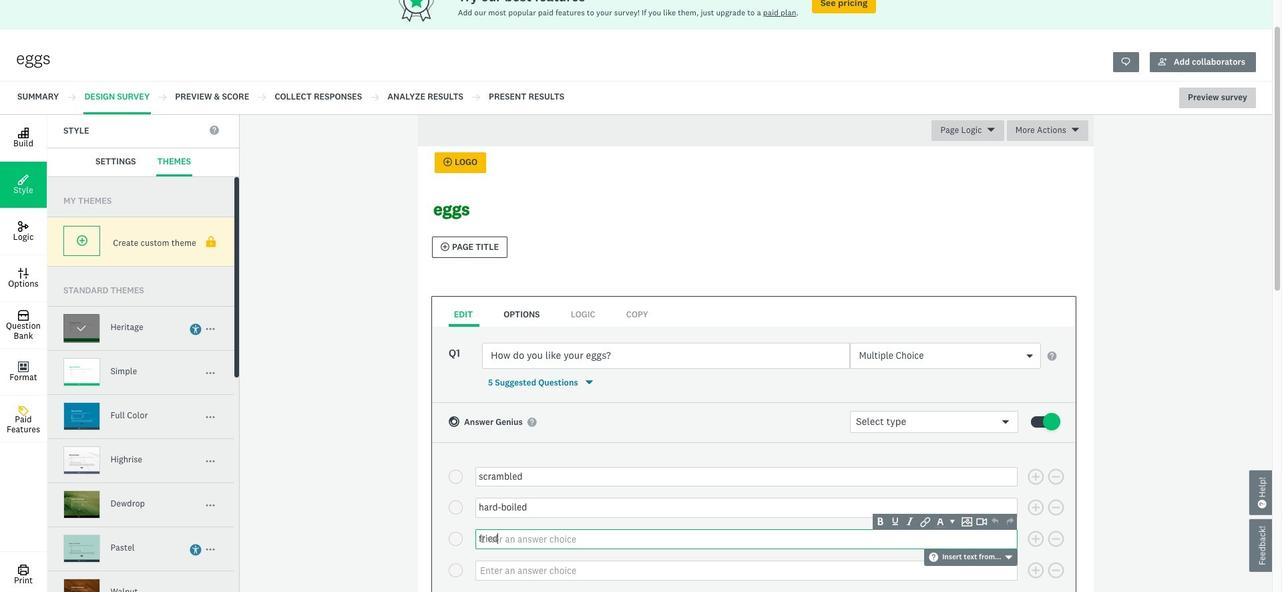 Task type: describe. For each thing, give the bounding box(es) containing it.
rewards image
[[396, 0, 458, 24]]



Task type: locate. For each thing, give the bounding box(es) containing it.
None radio
[[449, 469, 463, 484], [449, 501, 463, 515], [449, 563, 463, 577], [449, 469, 463, 484], [449, 501, 463, 515], [449, 563, 463, 577]]

None radio
[[449, 532, 463, 546]]



Task type: vqa. For each thing, say whether or not it's contained in the screenshot.
Products Icon to the right
no



